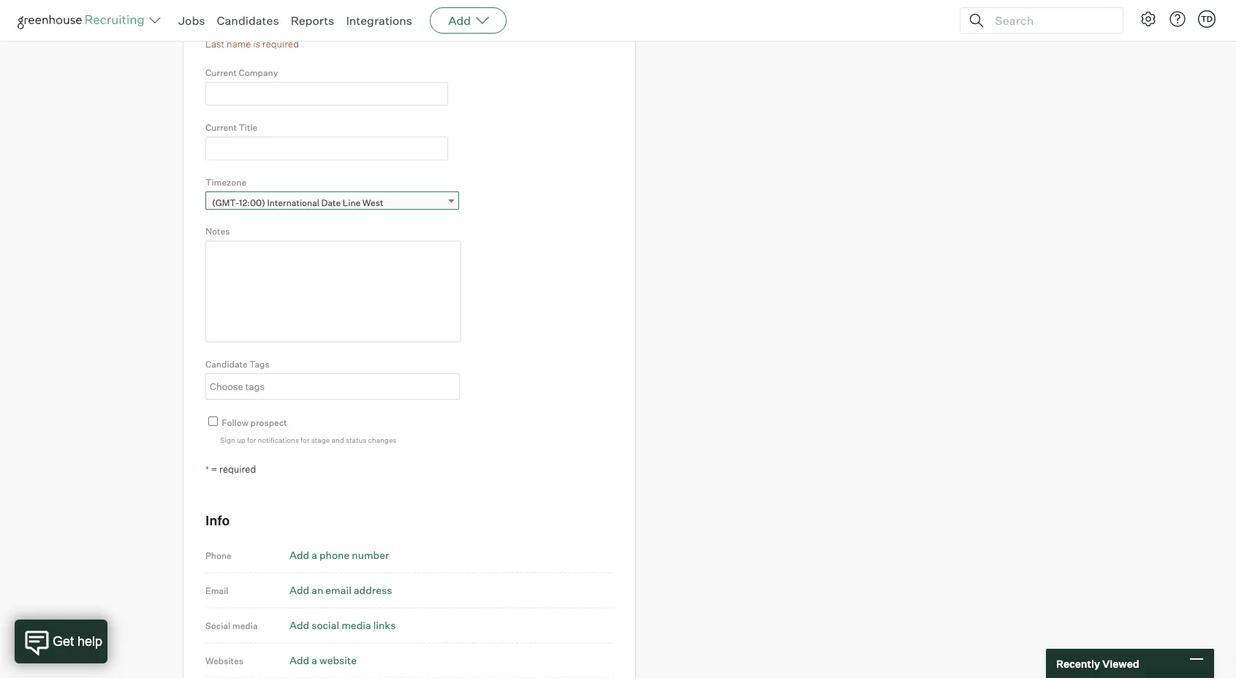 Task type: vqa. For each thing, say whether or not it's contained in the screenshot.
of
no



Task type: locate. For each thing, give the bounding box(es) containing it.
add for add a website
[[290, 654, 309, 667]]

media
[[342, 619, 371, 632], [232, 620, 258, 631]]

add a website
[[290, 654, 357, 667]]

add a phone number link
[[290, 549, 389, 562]]

0 vertical spatial a
[[312, 549, 317, 562]]

add for add an email address
[[290, 584, 309, 597]]

is
[[253, 38, 260, 49]]

1 current from the top
[[205, 67, 237, 78]]

up
[[237, 436, 246, 445]]

candidates
[[217, 13, 279, 28]]

an
[[312, 584, 323, 597]]

current title
[[205, 122, 258, 133]]

jobs
[[178, 13, 205, 28]]

0 horizontal spatial for
[[247, 436, 256, 445]]

for right up
[[247, 436, 256, 445]]

reports
[[291, 13, 334, 28]]

recently viewed
[[1056, 657, 1140, 670]]

1 a from the top
[[312, 549, 317, 562]]

sign up for notifications for stage and status changes
[[220, 436, 397, 445]]

Follow prospect checkbox
[[208, 417, 218, 426]]

current left title
[[205, 122, 237, 133]]

add for add a phone number
[[290, 549, 309, 562]]

a left phone on the left bottom of page
[[312, 549, 317, 562]]

number
[[352, 549, 389, 562]]

current
[[205, 67, 237, 78], [205, 122, 237, 133]]

add
[[448, 13, 471, 28], [290, 549, 309, 562], [290, 584, 309, 597], [290, 619, 309, 632], [290, 654, 309, 667]]

12:00)
[[239, 197, 265, 208]]

title
[[239, 122, 258, 133]]

2 a from the top
[[312, 654, 317, 667]]

candidate
[[205, 358, 248, 369]]

media left links
[[342, 619, 371, 632]]

required right "is" at the top of page
[[262, 38, 299, 49]]

add social media links
[[290, 619, 396, 632]]

address
[[354, 584, 392, 597]]

add an email address
[[290, 584, 392, 597]]

1 horizontal spatial for
[[301, 436, 310, 445]]

recently
[[1056, 657, 1100, 670]]

add for add
[[448, 13, 471, 28]]

0 horizontal spatial required
[[219, 463, 256, 475]]

None text field
[[206, 375, 455, 398]]

td button
[[1198, 10, 1216, 28]]

configure image
[[1140, 10, 1157, 28]]

* = required
[[205, 463, 256, 475]]

tags
[[250, 358, 270, 369]]

media right social
[[232, 620, 258, 631]]

2 current from the top
[[205, 122, 237, 133]]

current down last
[[205, 67, 237, 78]]

notifications
[[258, 436, 299, 445]]

integrations link
[[346, 13, 412, 28]]

Search text field
[[991, 10, 1110, 31]]

(gmt-
[[212, 197, 239, 208]]

and
[[332, 436, 344, 445]]

social media
[[205, 620, 258, 631]]

integrations
[[346, 13, 412, 28]]

current company
[[205, 67, 278, 78]]

date
[[321, 197, 341, 208]]

notes
[[205, 226, 230, 237]]

add a phone number
[[290, 549, 389, 562]]

for left stage on the left of page
[[301, 436, 310, 445]]

follow prospect
[[222, 417, 287, 428]]

0 vertical spatial current
[[205, 67, 237, 78]]

1 horizontal spatial required
[[262, 38, 299, 49]]

changes
[[368, 436, 397, 445]]

None text field
[[205, 9, 448, 33], [205, 82, 448, 106], [205, 137, 448, 160], [205, 9, 448, 33], [205, 82, 448, 106], [205, 137, 448, 160]]

a
[[312, 549, 317, 562], [312, 654, 317, 667]]

info
[[205, 512, 230, 529]]

a left website
[[312, 654, 317, 667]]

a for phone
[[312, 549, 317, 562]]

reports link
[[291, 13, 334, 28]]

=
[[211, 463, 217, 475]]

1 vertical spatial a
[[312, 654, 317, 667]]

required right =
[[219, 463, 256, 475]]

1 vertical spatial current
[[205, 122, 237, 133]]

add button
[[430, 7, 507, 34]]

*
[[205, 464, 209, 475]]

current for current title
[[205, 122, 237, 133]]

add for add social media links
[[290, 619, 309, 632]]

add inside popup button
[[448, 13, 471, 28]]

company
[[239, 67, 278, 78]]

for
[[247, 436, 256, 445], [301, 436, 310, 445]]

1 for from the left
[[247, 436, 256, 445]]

required
[[262, 38, 299, 49], [219, 463, 256, 475]]



Task type: describe. For each thing, give the bounding box(es) containing it.
a for website
[[312, 654, 317, 667]]

line
[[343, 197, 361, 208]]

last
[[205, 38, 225, 49]]

email
[[205, 585, 228, 596]]

0 horizontal spatial media
[[232, 620, 258, 631]]

viewed
[[1103, 657, 1140, 670]]

jobs link
[[178, 13, 205, 28]]

follow
[[222, 417, 249, 428]]

timezone
[[205, 176, 246, 187]]

add a website link
[[290, 654, 357, 667]]

current for current company
[[205, 67, 237, 78]]

add an email address link
[[290, 584, 392, 597]]

stage
[[311, 436, 330, 445]]

add social media links link
[[290, 619, 396, 632]]

status
[[346, 436, 367, 445]]

td button
[[1195, 7, 1219, 31]]

(gmt-12:00) international date line west
[[212, 197, 383, 208]]

social
[[312, 619, 339, 632]]

west
[[363, 197, 383, 208]]

name
[[227, 38, 251, 49]]

0 vertical spatial required
[[262, 38, 299, 49]]

email
[[326, 584, 352, 597]]

1 horizontal spatial media
[[342, 619, 371, 632]]

candidate tags
[[205, 358, 270, 369]]

1 vertical spatial required
[[219, 463, 256, 475]]

td
[[1201, 14, 1213, 24]]

(gmt-12:00) international date line west link
[[205, 191, 459, 213]]

prospect
[[250, 417, 287, 428]]

Notes text field
[[205, 241, 461, 342]]

phone
[[319, 549, 350, 562]]

greenhouse recruiting image
[[18, 12, 149, 29]]

social
[[205, 620, 230, 631]]

website
[[319, 654, 357, 667]]

international
[[267, 197, 319, 208]]

links
[[373, 619, 396, 632]]

phone
[[205, 550, 232, 561]]

candidates link
[[217, 13, 279, 28]]

websites
[[205, 655, 243, 666]]

last name is required
[[205, 38, 299, 49]]

sign
[[220, 436, 235, 445]]

2 for from the left
[[301, 436, 310, 445]]



